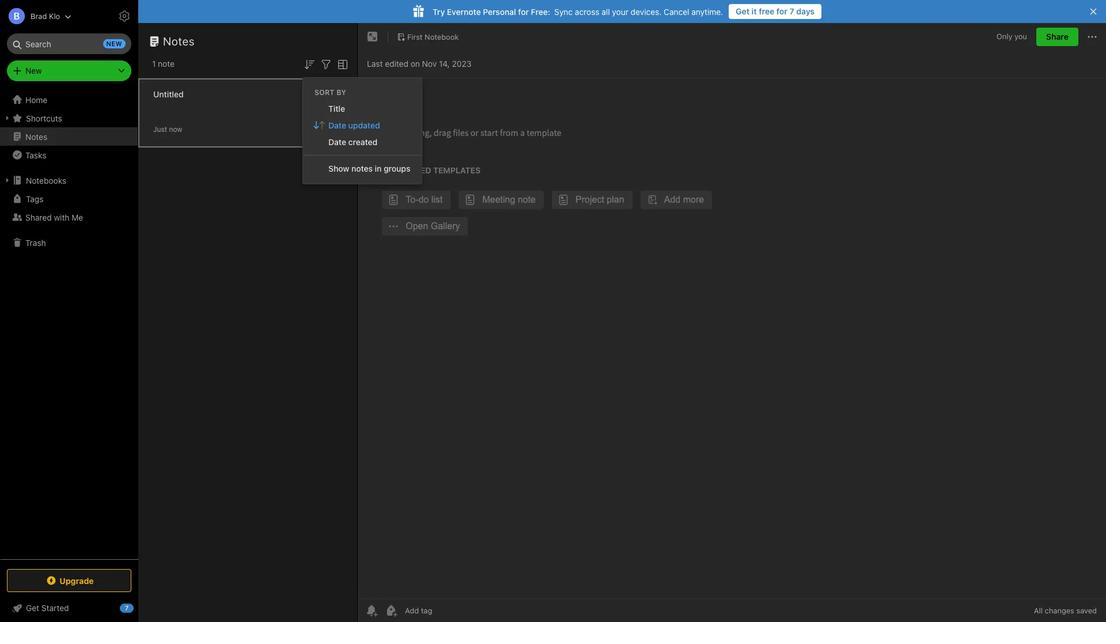 Task type: locate. For each thing, give the bounding box(es) containing it.
home link
[[0, 90, 138, 109]]

0 vertical spatial notes
[[163, 35, 195, 48]]

get left started
[[26, 603, 39, 613]]

notes
[[163, 35, 195, 48], [25, 132, 47, 141]]

first notebook
[[407, 32, 459, 41]]

1 vertical spatial get
[[26, 603, 39, 613]]

add filters image
[[319, 57, 333, 71]]

notes up tasks
[[25, 132, 47, 141]]

new button
[[7, 61, 131, 81]]

tree
[[0, 90, 138, 559]]

0 vertical spatial date
[[328, 120, 346, 130]]

shared with me link
[[0, 208, 138, 226]]

0 vertical spatial 7
[[790, 6, 794, 16]]

your
[[612, 7, 629, 16]]

get
[[736, 6, 750, 16], [26, 603, 39, 613]]

date
[[328, 120, 346, 130], [328, 137, 346, 147]]

for right free
[[777, 6, 788, 16]]

date updated link
[[303, 117, 422, 134]]

all
[[602, 7, 610, 16]]

brad
[[31, 11, 47, 20]]

1
[[152, 59, 156, 69]]

tags button
[[0, 190, 138, 208]]

upgrade button
[[7, 569, 131, 592]]

get it free for 7 days
[[736, 6, 815, 16]]

for left the free:
[[518, 7, 529, 16]]

show notes in groups link
[[303, 160, 422, 177]]

note
[[158, 59, 175, 69]]

created
[[348, 137, 378, 147]]

Sort options field
[[303, 56, 316, 71]]

0 horizontal spatial for
[[518, 7, 529, 16]]

show
[[328, 164, 349, 173]]

by
[[337, 88, 346, 97]]

title link
[[303, 100, 422, 117]]

trash link
[[0, 233, 138, 252]]

you
[[1015, 32, 1027, 41]]

first
[[407, 32, 423, 41]]

1 horizontal spatial notes
[[163, 35, 195, 48]]

1 horizontal spatial get
[[736, 6, 750, 16]]

date inside 'link'
[[328, 120, 346, 130]]

edited
[[385, 58, 409, 68]]

0 horizontal spatial notes
[[25, 132, 47, 141]]

notebook
[[425, 32, 459, 41]]

anytime.
[[692, 7, 723, 16]]

share button
[[1037, 28, 1079, 46]]

1 date from the top
[[328, 120, 346, 130]]

personal
[[483, 7, 516, 16]]

7 left click to collapse icon
[[125, 604, 129, 612]]

1 vertical spatial 7
[[125, 604, 129, 612]]

0 horizontal spatial get
[[26, 603, 39, 613]]

1 for from the left
[[777, 6, 788, 16]]

7 left days
[[790, 6, 794, 16]]

7
[[790, 6, 794, 16], [125, 604, 129, 612]]

1 horizontal spatial for
[[777, 6, 788, 16]]

0 vertical spatial get
[[736, 6, 750, 16]]

date down title
[[328, 120, 346, 130]]

date down date updated
[[328, 137, 346, 147]]

add tag image
[[384, 604, 398, 618]]

started
[[41, 603, 69, 613]]

More actions field
[[1086, 28, 1099, 46]]

more actions image
[[1086, 30, 1099, 44]]

groups
[[384, 164, 411, 173]]

14,
[[439, 58, 450, 68]]

get inside help and learning task checklist field
[[26, 603, 39, 613]]

updated
[[348, 120, 380, 130]]

1 vertical spatial date
[[328, 137, 346, 147]]

days
[[796, 6, 815, 16]]

get inside button
[[736, 6, 750, 16]]

Add tag field
[[404, 606, 490, 616]]

for
[[777, 6, 788, 16], [518, 7, 529, 16]]

notes up note at the top
[[163, 35, 195, 48]]

title
[[328, 104, 345, 113]]

1 horizontal spatial 7
[[790, 6, 794, 16]]

across
[[575, 7, 600, 16]]

shortcuts
[[26, 113, 62, 123]]

1 vertical spatial notes
[[25, 132, 47, 141]]

0 horizontal spatial 7
[[125, 604, 129, 612]]

2023
[[452, 58, 472, 68]]

2 for from the left
[[518, 7, 529, 16]]

tree containing home
[[0, 90, 138, 559]]

date for date created
[[328, 137, 346, 147]]

untitled
[[153, 89, 184, 99]]

just now
[[153, 125, 182, 133]]

for inside button
[[777, 6, 788, 16]]

get left it
[[736, 6, 750, 16]]

2 date from the top
[[328, 137, 346, 147]]

new
[[106, 40, 122, 47]]

sort by
[[315, 88, 346, 97]]



Task type: describe. For each thing, give the bounding box(es) containing it.
sync
[[554, 7, 573, 16]]

home
[[25, 95, 47, 105]]

expand note image
[[366, 30, 380, 44]]

brad klo
[[31, 11, 60, 20]]

shared
[[25, 212, 52, 222]]

date for date updated
[[328, 120, 346, 130]]

klo
[[49, 11, 60, 20]]

7 inside button
[[790, 6, 794, 16]]

trash
[[25, 238, 46, 247]]

new search field
[[15, 33, 126, 54]]

nov
[[422, 58, 437, 68]]

tasks
[[25, 150, 46, 160]]

tags
[[26, 194, 43, 204]]

devices.
[[631, 7, 662, 16]]

get for get it free for 7 days
[[736, 6, 750, 16]]

in
[[375, 164, 382, 173]]

free:
[[531, 7, 550, 16]]

shared with me
[[25, 212, 83, 222]]

date created
[[328, 137, 378, 147]]

upgrade
[[60, 576, 94, 586]]

changes
[[1045, 606, 1075, 615]]

just
[[153, 125, 167, 133]]

first notebook button
[[393, 29, 463, 45]]

Note Editor text field
[[358, 78, 1106, 599]]

notebooks link
[[0, 171, 138, 190]]

add a reminder image
[[365, 604, 379, 618]]

share
[[1046, 32, 1069, 41]]

try evernote personal for free: sync across all your devices. cancel anytime.
[[433, 7, 723, 16]]

cancel
[[664, 7, 689, 16]]

try
[[433, 7, 445, 16]]

1 note
[[152, 59, 175, 69]]

now
[[169, 125, 182, 133]]

Add filters field
[[319, 56, 333, 71]]

Account field
[[0, 5, 72, 28]]

sort
[[315, 88, 335, 97]]

notebooks
[[26, 175, 66, 185]]

show notes in groups
[[328, 164, 411, 173]]

click to collapse image
[[134, 601, 143, 615]]

notes link
[[0, 127, 138, 146]]

last edited on nov 14, 2023
[[367, 58, 472, 68]]

note window element
[[358, 23, 1106, 622]]

free
[[759, 6, 775, 16]]

expand notebooks image
[[3, 176, 12, 185]]

with
[[54, 212, 69, 222]]

Help and Learning task checklist field
[[0, 599, 138, 618]]

only
[[997, 32, 1013, 41]]

all changes saved
[[1034, 606, 1097, 615]]

new
[[25, 66, 42, 75]]

get it free for 7 days button
[[729, 4, 822, 19]]

for for 7
[[777, 6, 788, 16]]

date created link
[[303, 134, 422, 150]]

only you
[[997, 32, 1027, 41]]

dropdown list menu
[[303, 100, 422, 177]]

for for free:
[[518, 7, 529, 16]]

all
[[1034, 606, 1043, 615]]

tasks button
[[0, 146, 138, 164]]

me
[[72, 212, 83, 222]]

View options field
[[333, 56, 350, 71]]

date updated
[[328, 120, 380, 130]]

last
[[367, 58, 383, 68]]

it
[[752, 6, 757, 16]]

7 inside help and learning task checklist field
[[125, 604, 129, 612]]

get started
[[26, 603, 69, 613]]

evernote
[[447, 7, 481, 16]]

notes
[[351, 164, 373, 173]]

get for get started
[[26, 603, 39, 613]]

Search text field
[[15, 33, 123, 54]]

saved
[[1077, 606, 1097, 615]]

settings image
[[118, 9, 131, 23]]

shortcuts button
[[0, 109, 138, 127]]

on
[[411, 58, 420, 68]]



Task type: vqa. For each thing, say whether or not it's contained in the screenshot.
leftmost Get
yes



